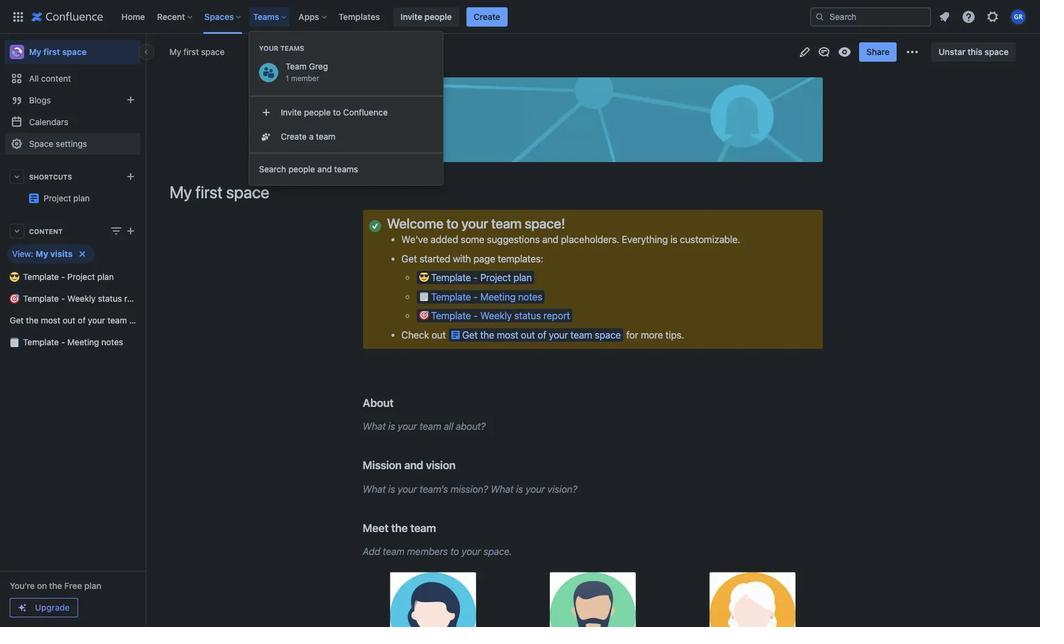 Task type: describe. For each thing, give the bounding box(es) containing it.
your teams
[[259, 44, 304, 52]]

global element
[[7, 0, 808, 34]]

add team members to your space.
[[363, 547, 512, 557]]

calendars
[[29, 117, 68, 127]]

team right add
[[383, 547, 405, 557]]

:dart: image for template - weekly status report link
[[10, 294, 19, 304]]

of inside button
[[538, 330, 547, 340]]

check out
[[402, 330, 448, 340]]

template - meeting notes button
[[416, 290, 546, 304]]

edit this page image
[[798, 45, 812, 59]]

change view image
[[109, 224, 123, 238]]

:notepad_spiral: image for the 'template - meeting notes' link
[[10, 338, 19, 347]]

add
[[363, 547, 380, 557]]

the right meet
[[391, 522, 408, 535]]

we've added some suggestions and placeholders. everything is customizable.
[[402, 235, 741, 245]]

- for :notepad_spiral: image on the top of page
[[474, 292, 478, 302]]

people for search people and teams
[[289, 164, 315, 174]]

home
[[121, 11, 145, 21]]

2 vertical spatial and
[[404, 459, 423, 472]]

share
[[867, 47, 890, 57]]

to inside button
[[333, 107, 341, 117]]

create link
[[467, 7, 508, 26]]

copy image for welcome to your team space!
[[564, 216, 579, 231]]

template - meeting notes for template - meeting notes button
[[431, 292, 543, 302]]

project plan link up the change view 'image'
[[5, 188, 187, 209]]

weekly for :dart: icon inside template - weekly status report button
[[480, 311, 512, 321]]

you're
[[10, 581, 35, 591]]

home link
[[118, 7, 149, 26]]

invite people to confluence button
[[249, 100, 443, 125]]

of inside space 'element'
[[78, 315, 86, 326]]

invite for invite people
[[401, 11, 422, 21]]

:notepad_spiral: image for template - meeting notes button
[[419, 292, 429, 301]]

template for :sunglasses: icon corresponding to template - project plan button
[[431, 273, 471, 283]]

on
[[37, 581, 47, 591]]

1
[[286, 74, 289, 83]]

team inside space 'element'
[[107, 315, 127, 326]]

template for :dart: icon inside template - weekly status report button
[[431, 311, 471, 321]]

member
[[291, 74, 319, 83]]

status for template - weekly status report link
[[98, 294, 122, 304]]

my right the add shortcut icon
[[169, 182, 192, 202]]

your inside space 'element'
[[88, 315, 105, 326]]

all content
[[29, 73, 71, 84]]

all
[[29, 73, 39, 84]]

notes for the 'template - meeting notes' link
[[101, 337, 123, 347]]

we've
[[402, 235, 428, 245]]

:notepad_spiral: image
[[419, 292, 429, 301]]

free
[[64, 581, 82, 591]]

template down get the most out of your team space link
[[23, 337, 59, 347]]

template - project plan button
[[416, 271, 535, 285]]

meeting for template - meeting notes button
[[480, 292, 516, 302]]

meet the team
[[363, 522, 436, 535]]

clear view image
[[75, 247, 89, 261]]

visits
[[50, 249, 73, 259]]

- for :dart: icon inside template - weekly status report button
[[474, 311, 478, 321]]

view: my visits
[[12, 249, 73, 259]]

templates:
[[498, 254, 544, 264]]

team's
[[420, 484, 448, 495]]

page
[[474, 254, 495, 264]]

vision
[[426, 459, 456, 472]]

search
[[259, 164, 286, 174]]

vision?
[[548, 484, 577, 495]]

blogs
[[29, 95, 51, 105]]

teams inside group
[[280, 44, 304, 52]]

template - weekly status report link
[[5, 288, 148, 310]]

members
[[407, 547, 448, 557]]

shortcuts button
[[5, 166, 140, 188]]

template for :dart: icon for template - weekly status report link
[[23, 294, 59, 304]]

confluence
[[343, 107, 388, 117]]

content
[[29, 227, 63, 235]]

tips.
[[666, 330, 684, 340]]

space settings link
[[5, 133, 140, 155]]

appswitcher icon image
[[11, 9, 25, 24]]

get inside button
[[462, 330, 478, 340]]

template - project plan for :sunglasses: icon corresponding to template - project plan button
[[431, 273, 532, 283]]

some
[[461, 235, 485, 245]]

first inside space 'element'
[[44, 47, 60, 57]]

get started with page templates:
[[402, 254, 544, 264]]

is down about
[[388, 421, 395, 432]]

project plan for "project plan" link on top of the change view 'image'
[[140, 188, 187, 199]]

all
[[444, 421, 454, 432]]

- for :sunglasses: icon inside the template - project plan link
[[61, 272, 65, 282]]

welcome to your team space!
[[387, 215, 565, 232]]

mission and vision
[[363, 459, 456, 472]]

:dart: image for template - weekly status report button
[[419, 311, 429, 320]]

template for :sunglasses: icon inside the template - project plan link
[[23, 272, 59, 282]]

2 vertical spatial to
[[451, 547, 459, 557]]

template - meeting notes link
[[5, 332, 140, 353]]

0 vertical spatial get
[[402, 254, 417, 264]]

suggestions
[[487, 235, 540, 245]]

greg
[[309, 61, 328, 71]]

get the most out of your team space inside button
[[462, 330, 621, 340]]

create a team
[[281, 131, 336, 142]]

get the most out of your team space image
[[451, 330, 460, 340]]

what is your team's mission? what is your vision?
[[363, 484, 577, 495]]

view:
[[12, 249, 33, 259]]

:sunglasses: image for template - project plan link
[[10, 272, 19, 282]]

team inside button
[[571, 330, 593, 340]]

:sunglasses: image
[[10, 272, 19, 282]]

- for :sunglasses: icon corresponding to template - project plan button
[[474, 273, 478, 283]]

notification icon image
[[938, 9, 952, 24]]

create for create a team
[[281, 131, 307, 142]]

unstar this space
[[939, 47, 1009, 57]]

project plan link down shortcuts dropdown button
[[44, 193, 90, 203]]

teams button
[[250, 7, 291, 26]]

your
[[259, 44, 279, 52]]

is left vision?
[[516, 484, 523, 495]]

space
[[29, 139, 53, 149]]

apps
[[299, 11, 319, 21]]

started
[[420, 254, 451, 264]]

create a blog image
[[123, 93, 138, 107]]

template - project plan link
[[5, 266, 140, 288]]

invite people button
[[393, 7, 459, 26]]

get the most out of your team space link
[[5, 310, 153, 332]]

template - weekly status report for template - weekly status report button
[[431, 311, 570, 321]]

recent button
[[153, 7, 197, 26]]

space.
[[484, 547, 512, 557]]

template for :notepad_spiral: image on the top of page
[[431, 292, 471, 302]]

a
[[309, 131, 314, 142]]

content button
[[5, 220, 140, 242]]

get the most out of your team space button
[[448, 328, 624, 342]]

team greg 1 member
[[286, 61, 328, 83]]

invite people
[[401, 11, 452, 21]]

premium image
[[18, 603, 27, 613]]

create a team button
[[249, 125, 443, 149]]

check
[[402, 330, 429, 340]]

my first space inside space 'element'
[[29, 47, 87, 57]]

my up all
[[29, 47, 41, 57]]

templates
[[339, 11, 380, 21]]

settings
[[56, 139, 87, 149]]

with
[[453, 254, 471, 264]]

team left all
[[420, 421, 442, 432]]

Search field
[[810, 7, 932, 26]]



Task type: locate. For each thing, give the bounding box(es) containing it.
invite inside "button"
[[401, 11, 422, 21]]

calendars link
[[5, 111, 140, 133]]

team
[[286, 61, 307, 71]]

about
[[363, 396, 394, 410]]

project plan for "project plan" link below shortcuts dropdown button
[[44, 193, 90, 203]]

get right get the most out of your team space image
[[462, 330, 478, 340]]

:sunglasses: image inside template - project plan link
[[10, 272, 19, 282]]

customizable.
[[680, 235, 741, 245]]

teams inside "popup button"
[[253, 11, 279, 21]]

space
[[62, 47, 87, 57], [201, 47, 225, 57], [985, 47, 1009, 57], [226, 182, 269, 202], [129, 315, 153, 326], [595, 330, 621, 340]]

everything
[[622, 235, 668, 245]]

plan
[[170, 188, 187, 199], [73, 193, 90, 203], [97, 272, 114, 282], [514, 273, 532, 283], [84, 581, 101, 591]]

2 vertical spatial copy image
[[455, 458, 469, 473]]

0 vertical spatial create
[[474, 11, 500, 21]]

invite people to confluence image
[[259, 105, 274, 120]]

0 horizontal spatial copy image
[[393, 396, 407, 410]]

my right "view:"
[[36, 249, 48, 259]]

space settings
[[29, 139, 87, 149]]

1 horizontal spatial project plan
[[140, 188, 187, 199]]

create for create
[[474, 11, 500, 21]]

more actions image
[[906, 45, 920, 59]]

project
[[140, 188, 168, 199], [44, 193, 71, 203], [67, 272, 95, 282], [480, 273, 511, 283]]

group containing invite people to confluence
[[249, 96, 443, 153]]

status up get the most out of your team space button
[[514, 311, 541, 321]]

upgrade
[[35, 603, 70, 613]]

- down template - project plan button
[[474, 292, 478, 302]]

1 horizontal spatial notes
[[518, 292, 543, 302]]

1 vertical spatial get the most out of your team space
[[462, 330, 621, 340]]

out up the 'template - meeting notes' link
[[63, 315, 75, 326]]

get the most out of your team space down template - weekly status report button
[[462, 330, 621, 340]]

- down get started with page templates:
[[474, 273, 478, 283]]

0 vertical spatial weekly
[[67, 294, 96, 304]]

space element
[[0, 34, 187, 628]]

invite right templates at left
[[401, 11, 422, 21]]

1 vertical spatial copy image
[[393, 396, 407, 410]]

welcome
[[387, 215, 444, 232]]

report inside space 'element'
[[124, 294, 148, 304]]

people left create link
[[425, 11, 452, 21]]

the inside button
[[480, 330, 494, 340]]

your inside button
[[549, 330, 568, 340]]

0 horizontal spatial out
[[63, 315, 75, 326]]

copy image
[[564, 216, 579, 231], [393, 396, 407, 410], [455, 458, 469, 473]]

what for what is your team all about?
[[363, 421, 386, 432]]

0 vertical spatial template - meeting notes
[[431, 292, 543, 302]]

people inside "button"
[[425, 11, 452, 21]]

0 horizontal spatial template - weekly status report
[[23, 294, 148, 304]]

- down the "visits"
[[61, 272, 65, 282]]

what right mission?
[[491, 484, 514, 495]]

team greg image
[[259, 63, 278, 82]]

space!
[[525, 215, 565, 232]]

0 vertical spatial notes
[[518, 292, 543, 302]]

1 vertical spatial template - weekly status report
[[431, 311, 570, 321]]

search people and teams
[[259, 164, 358, 174]]

template - project plan inside template - project plan button
[[431, 273, 532, 283]]

my first space
[[29, 47, 87, 57], [169, 47, 225, 57], [169, 182, 269, 202]]

to up added
[[447, 215, 459, 232]]

group
[[249, 96, 443, 153]]

copy image for about
[[393, 396, 407, 410]]

what for what is your team's mission? what is your vision?
[[363, 484, 386, 495]]

0 vertical spatial copy image
[[564, 216, 579, 231]]

apps button
[[295, 7, 331, 26]]

people inside 'button'
[[289, 164, 315, 174]]

template - meeting notes inside button
[[431, 292, 543, 302]]

my
[[29, 47, 41, 57], [169, 47, 181, 57], [169, 182, 192, 202], [36, 249, 48, 259]]

1 vertical spatial of
[[538, 330, 547, 340]]

template right :notepad_spiral: image on the top of page
[[431, 292, 471, 302]]

:check_mark: image
[[369, 220, 381, 232], [369, 220, 381, 232]]

to
[[333, 107, 341, 117], [447, 215, 459, 232], [451, 547, 459, 557]]

my down recent popup button
[[169, 47, 181, 57]]

get
[[402, 254, 417, 264], [10, 315, 24, 326], [462, 330, 478, 340]]

and
[[317, 164, 332, 174], [542, 235, 559, 245], [404, 459, 423, 472]]

my first space link down recent popup button
[[169, 46, 225, 58]]

and down the space!
[[542, 235, 559, 245]]

template - project plan up template - meeting notes button
[[431, 273, 532, 283]]

0 horizontal spatial status
[[98, 294, 122, 304]]

get down the we've
[[402, 254, 417, 264]]

report
[[124, 294, 148, 304], [544, 311, 570, 321]]

get inside space 'element'
[[10, 315, 24, 326]]

you're on the free plan
[[10, 581, 101, 591]]

most
[[41, 315, 60, 326], [497, 330, 519, 340]]

0 horizontal spatial project plan
[[44, 193, 90, 203]]

your
[[462, 215, 488, 232], [88, 315, 105, 326], [549, 330, 568, 340], [398, 421, 417, 432], [398, 484, 417, 495], [526, 484, 545, 495], [462, 547, 481, 557]]

create a page image
[[123, 224, 138, 238]]

notes for template - meeting notes button
[[518, 292, 543, 302]]

recent
[[157, 11, 185, 21]]

2 horizontal spatial copy image
[[564, 216, 579, 231]]

2 vertical spatial people
[[289, 164, 315, 174]]

0 horizontal spatial report
[[124, 294, 148, 304]]

1 horizontal spatial my first space link
[[169, 46, 225, 58]]

0 horizontal spatial most
[[41, 315, 60, 326]]

1 horizontal spatial status
[[514, 311, 541, 321]]

share button
[[860, 42, 897, 62]]

1 horizontal spatial teams
[[280, 44, 304, 52]]

invite for invite people to confluence
[[281, 107, 302, 117]]

create
[[474, 11, 500, 21], [281, 131, 307, 142]]

the right on
[[49, 581, 62, 591]]

0 horizontal spatial my first space link
[[5, 40, 140, 64]]

status inside button
[[514, 311, 541, 321]]

template - project plan up template - weekly status report link
[[23, 272, 114, 282]]

to up the "create a team" button
[[333, 107, 341, 117]]

report inside button
[[544, 311, 570, 321]]

0 horizontal spatial create
[[281, 131, 307, 142]]

out down template - weekly status report button
[[521, 330, 535, 340]]

team up suggestions
[[491, 215, 522, 232]]

0 vertical spatial teams
[[253, 11, 279, 21]]

people up a
[[304, 107, 331, 117]]

meeting down get the most out of your team space link
[[67, 337, 99, 347]]

copy image for mission and vision
[[455, 458, 469, 473]]

1 vertical spatial create
[[281, 131, 307, 142]]

the down template - weekly status report button
[[480, 330, 494, 340]]

status for template - weekly status report button
[[514, 311, 541, 321]]

0 horizontal spatial of
[[78, 315, 86, 326]]

project plan inside "project plan" link
[[140, 188, 187, 199]]

meeting up template - weekly status report button
[[480, 292, 516, 302]]

1 horizontal spatial invite
[[401, 11, 422, 21]]

0 vertical spatial people
[[425, 11, 452, 21]]

copy image up what is your team all about?
[[393, 396, 407, 410]]

template - weekly status report for template - weekly status report link
[[23, 294, 148, 304]]

spaces
[[204, 11, 234, 21]]

1 horizontal spatial template - weekly status report
[[431, 311, 570, 321]]

and left vision
[[404, 459, 423, 472]]

and left teams
[[317, 164, 332, 174]]

template - project plan image
[[29, 194, 39, 203]]

1 vertical spatial get
[[10, 315, 24, 326]]

more
[[641, 330, 663, 340]]

shortcuts
[[29, 173, 72, 181]]

all content link
[[5, 68, 140, 90]]

search image
[[815, 12, 825, 21]]

template down template - project plan link
[[23, 294, 59, 304]]

weekly down template - meeting notes button
[[480, 311, 512, 321]]

1 horizontal spatial weekly
[[480, 311, 512, 321]]

template - weekly status report inside button
[[431, 311, 570, 321]]

stop watching image
[[838, 45, 852, 59]]

1 vertical spatial weekly
[[480, 311, 512, 321]]

meeting
[[480, 292, 516, 302], [67, 337, 99, 347]]

0 vertical spatial template - weekly status report
[[23, 294, 148, 304]]

out
[[63, 315, 75, 326], [432, 330, 446, 340], [521, 330, 535, 340]]

your teams group
[[249, 31, 443, 92]]

notes
[[518, 292, 543, 302], [101, 337, 123, 347]]

1 horizontal spatial get
[[402, 254, 417, 264]]

status up get the most out of your team space link
[[98, 294, 122, 304]]

report for template - weekly status report button
[[544, 311, 570, 321]]

team inside button
[[316, 131, 336, 142]]

what down about
[[363, 421, 386, 432]]

:dart: image
[[419, 311, 429, 320]]

2 horizontal spatial and
[[542, 235, 559, 245]]

invite inside button
[[281, 107, 302, 117]]

confluence image
[[31, 9, 103, 24], [31, 9, 103, 24]]

team down template - weekly status report link
[[107, 315, 127, 326]]

for more tips.
[[624, 330, 684, 340]]

0 vertical spatial of
[[78, 315, 86, 326]]

2 horizontal spatial out
[[521, 330, 535, 340]]

is down mission
[[388, 484, 395, 495]]

people for invite people to confluence
[[304, 107, 331, 117]]

0 vertical spatial get the most out of your team space
[[10, 315, 153, 326]]

notes inside button
[[518, 292, 543, 302]]

:dart: image inside template - weekly status report button
[[419, 311, 429, 320]]

template - meeting notes
[[431, 292, 543, 302], [23, 337, 123, 347]]

notes inside space 'element'
[[101, 337, 123, 347]]

meeting inside button
[[480, 292, 516, 302]]

about?
[[456, 421, 486, 432]]

0 horizontal spatial and
[[317, 164, 332, 174]]

0 horizontal spatial template - meeting notes
[[23, 337, 123, 347]]

create inside button
[[281, 131, 307, 142]]

2 vertical spatial get
[[462, 330, 478, 340]]

teams up your
[[253, 11, 279, 21]]

0 horizontal spatial teams
[[253, 11, 279, 21]]

:dart: image
[[10, 294, 19, 304], [10, 294, 19, 304], [419, 311, 429, 320]]

and inside 'button'
[[317, 164, 332, 174]]

template - weekly status report
[[23, 294, 148, 304], [431, 311, 570, 321]]

1 vertical spatial to
[[447, 215, 459, 232]]

template - weekly status report button
[[416, 309, 573, 323]]

this
[[968, 47, 983, 57]]

1 horizontal spatial most
[[497, 330, 519, 340]]

upgrade button
[[10, 599, 77, 617]]

template down with
[[431, 273, 471, 283]]

template - meeting notes down get the most out of your team space link
[[23, 337, 123, 347]]

search people and teams button
[[249, 157, 443, 182]]

out inside button
[[521, 330, 535, 340]]

:notepad_spiral: image inside template - meeting notes button
[[419, 292, 429, 301]]

most down template - weekly status report button
[[497, 330, 519, 340]]

1 vertical spatial people
[[304, 107, 331, 117]]

of down template - weekly status report button
[[538, 330, 547, 340]]

notes down get the most out of your team space link
[[101, 337, 123, 347]]

1 vertical spatial invite
[[281, 107, 302, 117]]

most up the 'template - meeting notes' link
[[41, 315, 60, 326]]

1 horizontal spatial copy image
[[455, 458, 469, 473]]

banner
[[0, 0, 1040, 34]]

people for invite people
[[425, 11, 452, 21]]

banner containing home
[[0, 0, 1040, 34]]

0 vertical spatial to
[[333, 107, 341, 117]]

- for :dart: icon for template - weekly status report link
[[61, 294, 65, 304]]

0 vertical spatial report
[[124, 294, 148, 304]]

0 horizontal spatial get
[[10, 315, 24, 326]]

2 horizontal spatial get
[[462, 330, 478, 340]]

- down template - project plan link
[[61, 294, 65, 304]]

invite people to confluence
[[281, 107, 388, 117]]

0 vertical spatial invite
[[401, 11, 422, 21]]

0 vertical spatial status
[[98, 294, 122, 304]]

weekly for :dart: icon for template - weekly status report link
[[67, 294, 96, 304]]

add shortcut image
[[123, 169, 138, 184]]

1 vertical spatial and
[[542, 235, 559, 245]]

1 horizontal spatial and
[[404, 459, 423, 472]]

- down template - meeting notes button
[[474, 311, 478, 321]]

unstar this space button
[[932, 42, 1016, 62]]

1 vertical spatial template - meeting notes
[[23, 337, 123, 347]]

my first space link up all content link on the top
[[5, 40, 140, 64]]

settings icon image
[[986, 9, 1001, 24]]

1 horizontal spatial create
[[474, 11, 500, 21]]

template - meeting notes up template - weekly status report button
[[431, 292, 543, 302]]

my first space up content
[[29, 47, 87, 57]]

:sunglasses: image
[[10, 272, 19, 282], [419, 273, 429, 282], [419, 273, 429, 282]]

project inside button
[[480, 273, 511, 283]]

template - meeting notes inside space 'element'
[[23, 337, 123, 347]]

to right members
[[451, 547, 459, 557]]

status inside space 'element'
[[98, 294, 122, 304]]

the up the 'template - meeting notes' link
[[26, 315, 39, 326]]

what down mission
[[363, 484, 386, 495]]

1 horizontal spatial meeting
[[480, 292, 516, 302]]

template - project plan inside template - project plan link
[[23, 272, 114, 282]]

my first space down recent popup button
[[169, 47, 225, 57]]

people
[[425, 11, 452, 21], [304, 107, 331, 117], [289, 164, 315, 174]]

status
[[98, 294, 122, 304], [514, 311, 541, 321]]

0 vertical spatial meeting
[[480, 292, 516, 302]]

template - meeting notes for the 'template - meeting notes' link
[[23, 337, 123, 347]]

weekly inside button
[[480, 311, 512, 321]]

invite right invite people to confluence icon
[[281, 107, 302, 117]]

0 horizontal spatial invite
[[281, 107, 302, 117]]

1 horizontal spatial report
[[544, 311, 570, 321]]

weekly inside space 'element'
[[67, 294, 96, 304]]

get the most out of your team space down template - weekly status report link
[[10, 315, 153, 326]]

help icon image
[[962, 9, 976, 24]]

copy image up we've added some suggestions and placeholders. everything is customizable.
[[564, 216, 579, 231]]

team up members
[[410, 522, 436, 535]]

invite
[[401, 11, 422, 21], [281, 107, 302, 117]]

:notepad_spiral: image
[[419, 292, 429, 301], [10, 338, 19, 347], [10, 338, 19, 347]]

template - project plan for :sunglasses: icon inside the template - project plan link
[[23, 272, 114, 282]]

1 vertical spatial most
[[497, 330, 519, 340]]

template - weekly status report down template - meeting notes button
[[431, 311, 570, 321]]

0 horizontal spatial weekly
[[67, 294, 96, 304]]

out inside space 'element'
[[63, 315, 75, 326]]

copy image
[[435, 521, 450, 535]]

most inside space 'element'
[[41, 315, 60, 326]]

what is your team all about?
[[363, 421, 486, 432]]

template up get the most out of your team space image
[[431, 311, 471, 321]]

1 horizontal spatial get the most out of your team space
[[462, 330, 621, 340]]

:sunglasses: image for template - project plan button
[[419, 273, 429, 282]]

1 horizontal spatial out
[[432, 330, 446, 340]]

mission
[[363, 459, 402, 472]]

0 horizontal spatial template - project plan
[[23, 272, 114, 282]]

people inside button
[[304, 107, 331, 117]]

content
[[41, 73, 71, 84]]

team left for
[[571, 330, 593, 340]]

most inside button
[[497, 330, 519, 340]]

of
[[78, 315, 86, 326], [538, 330, 547, 340]]

create inside global 'element'
[[474, 11, 500, 21]]

1 horizontal spatial template - meeting notes
[[431, 292, 543, 302]]

1 horizontal spatial template - project plan
[[431, 273, 532, 283]]

notes up get the most out of your team space button
[[518, 292, 543, 302]]

my first space down the search
[[169, 182, 269, 202]]

templates link
[[335, 7, 384, 26]]

1 vertical spatial status
[[514, 311, 541, 321]]

template - weekly status report up get the most out of your team space link
[[23, 294, 148, 304]]

added
[[431, 235, 458, 245]]

copy image up mission?
[[455, 458, 469, 473]]

get the most out of your team space
[[10, 315, 153, 326], [462, 330, 621, 340]]

0 vertical spatial most
[[41, 315, 60, 326]]

template down view: my visits
[[23, 272, 59, 282]]

weekly up get the most out of your team space link
[[67, 294, 96, 304]]

out left get the most out of your team space image
[[432, 330, 446, 340]]

meet
[[363, 522, 389, 535]]

report for template - weekly status report link
[[124, 294, 148, 304]]

meeting for the 'template - meeting notes' link
[[67, 337, 99, 347]]

project plan
[[140, 188, 187, 199], [44, 193, 90, 203]]

spaces button
[[201, 7, 246, 26]]

people right the search
[[289, 164, 315, 174]]

1 vertical spatial notes
[[101, 337, 123, 347]]

meeting inside space 'element'
[[67, 337, 99, 347]]

weekly
[[67, 294, 96, 304], [480, 311, 512, 321]]

of down template - weekly status report link
[[78, 315, 86, 326]]

template - weekly status report inside space 'element'
[[23, 294, 148, 304]]

get down :sunglasses: image
[[10, 315, 24, 326]]

0 vertical spatial and
[[317, 164, 332, 174]]

- down get the most out of your team space link
[[61, 337, 65, 347]]

0 horizontal spatial meeting
[[67, 337, 99, 347]]

1 horizontal spatial of
[[538, 330, 547, 340]]

is right "everything"
[[671, 235, 678, 245]]

0 horizontal spatial notes
[[101, 337, 123, 347]]

plan inside button
[[514, 273, 532, 283]]

1 vertical spatial report
[[544, 311, 570, 321]]

get the most out of your team space inside space 'element'
[[10, 315, 153, 326]]

1 vertical spatial meeting
[[67, 337, 99, 347]]

unstar
[[939, 47, 966, 57]]

1 vertical spatial teams
[[280, 44, 304, 52]]

0 horizontal spatial get the most out of your team space
[[10, 315, 153, 326]]

for
[[627, 330, 639, 340]]

teams up team
[[280, 44, 304, 52]]

team right a
[[316, 131, 336, 142]]

blogs link
[[5, 90, 140, 111]]



Task type: vqa. For each thing, say whether or not it's contained in the screenshot.
the right list
no



